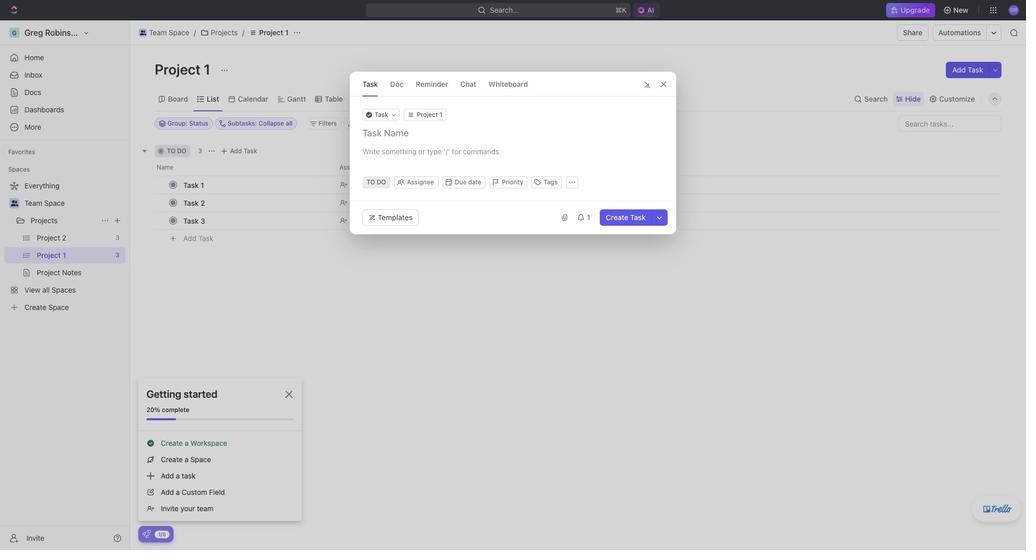 Task type: vqa. For each thing, say whether or not it's contained in the screenshot.
the bottommost TEAM SPACE, , element
no



Task type: describe. For each thing, give the bounding box(es) containing it.
0 vertical spatial 3
[[198, 147, 202, 155]]

0 vertical spatial add task button
[[947, 62, 990, 78]]

search...
[[490, 6, 519, 14]]

1 horizontal spatial team
[[149, 28, 167, 37]]

priority
[[502, 178, 524, 186]]

calendar
[[238, 94, 269, 103]]

favorites button
[[4, 146, 39, 158]]

⌘k
[[616, 6, 627, 14]]

dashboards link
[[4, 102, 126, 118]]

1 horizontal spatial projects
[[211, 28, 238, 37]]

complete
[[162, 406, 190, 414]]

hide button
[[894, 92, 925, 106]]

gantt link
[[285, 92, 306, 106]]

templates button
[[363, 209, 419, 226]]

1/5
[[158, 531, 166, 537]]

task inside task 3 link
[[183, 216, 199, 225]]

invite for invite
[[27, 534, 44, 542]]

a for task
[[176, 472, 180, 480]]

add up ‎task 1 link
[[230, 147, 242, 155]]

new button
[[940, 2, 975, 18]]

1 button
[[573, 209, 596, 226]]

invite your team
[[161, 504, 214, 513]]

0 horizontal spatial add task
[[183, 234, 214, 242]]

board
[[168, 94, 188, 103]]

home link
[[4, 50, 126, 66]]

team
[[197, 504, 214, 513]]

1 / from the left
[[194, 28, 196, 37]]

2
[[201, 198, 205, 207]]

due date button
[[443, 176, 486, 189]]

task inside create task 'button'
[[631, 213, 646, 222]]

a for space
[[185, 455, 189, 464]]

user group image
[[140, 30, 146, 35]]

doc button
[[391, 72, 404, 96]]

task 3 link
[[181, 213, 332, 228]]

started
[[184, 388, 218, 400]]

getting started
[[147, 388, 218, 400]]

add up 'customize'
[[953, 65, 967, 74]]

spaces
[[8, 166, 30, 173]]

projects inside tree
[[31, 216, 58, 225]]

0 vertical spatial team space link
[[136, 27, 192, 39]]

add a task
[[161, 472, 196, 480]]

task button
[[363, 109, 400, 121]]

assignee button
[[395, 178, 438, 186]]

tree inside sidebar navigation
[[4, 178, 126, 316]]

create a space
[[161, 455, 211, 464]]

sidebar navigation
[[0, 20, 130, 550]]

gantt
[[287, 94, 306, 103]]

onboarding checklist button element
[[143, 530, 151, 538]]

field
[[209, 488, 225, 497]]

date
[[469, 178, 482, 186]]

2 vertical spatial add task button
[[179, 232, 218, 245]]

upgrade
[[901, 6, 931, 14]]

templates
[[378, 213, 413, 222]]

a for workspace
[[185, 439, 189, 448]]

‎task for ‎task 1
[[183, 181, 199, 189]]

project 1 link
[[247, 27, 291, 39]]

to do button
[[363, 176, 390, 189]]

create for create a space
[[161, 455, 183, 464]]

team space inside tree
[[25, 199, 65, 207]]

assignees
[[403, 120, 434, 127]]

1 inside button
[[587, 213, 591, 222]]

task button
[[363, 72, 378, 96]]

onboarding checklist button image
[[143, 530, 151, 538]]

create task
[[606, 213, 646, 222]]

1 vertical spatial add task button
[[218, 145, 261, 157]]

a for custom
[[176, 488, 180, 497]]

customize button
[[927, 92, 979, 106]]

table link
[[323, 92, 343, 106]]

tags button
[[532, 176, 562, 189]]

space inside tree
[[44, 199, 65, 207]]

‎task 1 link
[[181, 178, 332, 192]]

1 vertical spatial project
[[155, 61, 201, 78]]

add down the add a task
[[161, 488, 174, 497]]

priority button
[[490, 176, 528, 189]]

hide
[[906, 94, 922, 103]]

favorites
[[8, 148, 35, 156]]

user group image
[[10, 200, 18, 206]]

doc
[[391, 79, 404, 88]]

automations button
[[934, 25, 987, 40]]

‎task 2
[[183, 198, 205, 207]]

2 horizontal spatial space
[[191, 455, 211, 464]]

inbox
[[25, 71, 42, 79]]

add a custom field
[[161, 488, 225, 497]]

0 vertical spatial project
[[259, 28, 283, 37]]



Task type: locate. For each thing, give the bounding box(es) containing it.
1 ‎task from the top
[[183, 181, 199, 189]]

‎task 1
[[183, 181, 204, 189]]

space right user group icon
[[169, 28, 189, 37]]

dialog
[[350, 72, 677, 234]]

0 horizontal spatial team space
[[25, 199, 65, 207]]

search
[[865, 94, 889, 103]]

create up the add a task
[[161, 455, 183, 464]]

0 vertical spatial projects
[[211, 28, 238, 37]]

dialog containing task
[[350, 72, 677, 234]]

1 vertical spatial to do
[[367, 178, 386, 186]]

‎task
[[183, 181, 199, 189], [183, 198, 199, 207]]

team space
[[149, 28, 189, 37], [25, 199, 65, 207]]

tree containing team space
[[4, 178, 126, 316]]

1 vertical spatial team space link
[[25, 195, 124, 212]]

a
[[185, 439, 189, 448], [185, 455, 189, 464], [176, 472, 180, 480], [176, 488, 180, 497]]

add task button
[[947, 62, 990, 78], [218, 145, 261, 157], [179, 232, 218, 245]]

1 vertical spatial projects link
[[31, 213, 97, 229]]

do
[[177, 147, 187, 155], [377, 178, 386, 186]]

1 vertical spatial to
[[367, 178, 375, 186]]

2 vertical spatial add task
[[183, 234, 214, 242]]

space
[[169, 28, 189, 37], [44, 199, 65, 207], [191, 455, 211, 464]]

upgrade link
[[887, 3, 936, 17]]

your
[[181, 504, 195, 513]]

0 vertical spatial ‎task
[[183, 181, 199, 189]]

1 horizontal spatial to
[[367, 178, 375, 186]]

project 1
[[259, 28, 289, 37], [155, 61, 214, 78]]

add
[[953, 65, 967, 74], [230, 147, 242, 155], [183, 234, 197, 242], [161, 472, 174, 480], [161, 488, 174, 497]]

1 horizontal spatial do
[[377, 178, 386, 186]]

create inside 'button'
[[606, 213, 629, 222]]

2 vertical spatial create
[[161, 455, 183, 464]]

team right user group icon
[[149, 28, 167, 37]]

1 horizontal spatial /
[[242, 28, 245, 37]]

create up create a space
[[161, 439, 183, 448]]

1 horizontal spatial team space
[[149, 28, 189, 37]]

1 horizontal spatial team space link
[[136, 27, 192, 39]]

1 horizontal spatial project 1
[[259, 28, 289, 37]]

task
[[182, 472, 196, 480]]

workspace
[[191, 439, 227, 448]]

0 horizontal spatial /
[[194, 28, 196, 37]]

create for create a workspace
[[161, 439, 183, 448]]

add task up ‎task 1 link
[[230, 147, 257, 155]]

3 up ‎task 1
[[198, 147, 202, 155]]

to do up ‎task 1
[[167, 147, 187, 155]]

1 button
[[573, 209, 596, 226]]

home
[[25, 53, 44, 62]]

chat button
[[461, 72, 477, 96]]

0 vertical spatial team
[[149, 28, 167, 37]]

tree
[[4, 178, 126, 316]]

0 vertical spatial create
[[606, 213, 629, 222]]

project
[[259, 28, 283, 37], [155, 61, 201, 78]]

space right user group image
[[44, 199, 65, 207]]

tags button
[[532, 176, 562, 189]]

automations
[[939, 28, 982, 37]]

create task button
[[600, 209, 652, 226]]

0 horizontal spatial project 1
[[155, 61, 214, 78]]

0 horizontal spatial team
[[25, 199, 42, 207]]

0 horizontal spatial to
[[167, 147, 176, 155]]

new
[[954, 6, 969, 14]]

0 horizontal spatial projects
[[31, 216, 58, 225]]

task
[[968, 65, 984, 74], [363, 79, 378, 88], [375, 111, 389, 119], [244, 147, 257, 155], [631, 213, 646, 222], [183, 216, 199, 225], [199, 234, 214, 242]]

team space right user group icon
[[149, 28, 189, 37]]

docs link
[[4, 84, 126, 101]]

docs
[[25, 88, 41, 97]]

create a workspace
[[161, 439, 227, 448]]

space down create a workspace
[[191, 455, 211, 464]]

board link
[[166, 92, 188, 106]]

invite for invite your team
[[161, 504, 179, 513]]

due date
[[455, 178, 482, 186]]

3 down 2
[[201, 216, 205, 225]]

add task up 'customize'
[[953, 65, 984, 74]]

team right user group image
[[25, 199, 42, 207]]

2 ‎task from the top
[[183, 198, 199, 207]]

0 vertical spatial to do
[[167, 147, 187, 155]]

1 vertical spatial do
[[377, 178, 386, 186]]

create for create task
[[606, 213, 629, 222]]

share
[[904, 28, 923, 37]]

0 horizontal spatial space
[[44, 199, 65, 207]]

tags
[[544, 178, 558, 186]]

3
[[198, 147, 202, 155], [201, 216, 205, 225]]

list link
[[205, 92, 219, 106]]

‎task 2 link
[[181, 195, 332, 210]]

0 horizontal spatial project
[[155, 61, 201, 78]]

whiteboard button
[[489, 72, 528, 96]]

add task button down task 3
[[179, 232, 218, 245]]

1 horizontal spatial add task
[[230, 147, 257, 155]]

20%
[[147, 406, 160, 414]]

0 horizontal spatial invite
[[27, 534, 44, 542]]

invite
[[161, 504, 179, 513], [27, 534, 44, 542]]

add left task at bottom
[[161, 472, 174, 480]]

inbox link
[[4, 67, 126, 83]]

customize
[[940, 94, 976, 103]]

assignee
[[407, 178, 434, 186]]

reminder button
[[416, 72, 448, 96]]

projects link
[[198, 27, 240, 39], [31, 213, 97, 229]]

team inside sidebar navigation
[[25, 199, 42, 207]]

reminder
[[416, 79, 448, 88]]

do up ‎task 1
[[177, 147, 187, 155]]

1 vertical spatial add task
[[230, 147, 257, 155]]

to do up templates dropdown button
[[367, 178, 386, 186]]

a left task at bottom
[[176, 472, 180, 480]]

team
[[149, 28, 167, 37], [25, 199, 42, 207]]

2 horizontal spatial add task
[[953, 65, 984, 74]]

Task Name text field
[[363, 127, 666, 139]]

0 vertical spatial space
[[169, 28, 189, 37]]

0 horizontal spatial team space link
[[25, 195, 124, 212]]

a up task at bottom
[[185, 455, 189, 464]]

1 vertical spatial invite
[[27, 534, 44, 542]]

‎task for ‎task 2
[[183, 198, 199, 207]]

add task button up ‎task 1 link
[[218, 145, 261, 157]]

team space link
[[136, 27, 192, 39], [25, 195, 124, 212]]

dashboards
[[25, 105, 64, 114]]

add down task 3
[[183, 234, 197, 242]]

assignees button
[[391, 118, 438, 130]]

1 vertical spatial ‎task
[[183, 198, 199, 207]]

0 vertical spatial invite
[[161, 504, 179, 513]]

priority button
[[490, 176, 528, 189]]

‎task left 2
[[183, 198, 199, 207]]

1 horizontal spatial projects link
[[198, 27, 240, 39]]

1 vertical spatial team space
[[25, 199, 65, 207]]

20% complete
[[147, 406, 190, 414]]

getting
[[147, 388, 181, 400]]

table
[[325, 94, 343, 103]]

projects link inside sidebar navigation
[[31, 213, 97, 229]]

0 vertical spatial project 1
[[259, 28, 289, 37]]

task inside task dropdown button
[[375, 111, 389, 119]]

calendar link
[[236, 92, 269, 106]]

add task down task 3
[[183, 234, 214, 242]]

1 vertical spatial create
[[161, 439, 183, 448]]

0 vertical spatial projects link
[[198, 27, 240, 39]]

1 vertical spatial space
[[44, 199, 65, 207]]

1 horizontal spatial project
[[259, 28, 283, 37]]

1 vertical spatial 3
[[201, 216, 205, 225]]

2 / from the left
[[242, 28, 245, 37]]

2 vertical spatial space
[[191, 455, 211, 464]]

1 vertical spatial team
[[25, 199, 42, 207]]

whiteboard
[[489, 79, 528, 88]]

invite inside sidebar navigation
[[27, 534, 44, 542]]

Search tasks... text field
[[900, 116, 1002, 131]]

1 horizontal spatial to do
[[367, 178, 386, 186]]

0 vertical spatial do
[[177, 147, 187, 155]]

0 horizontal spatial to do
[[167, 147, 187, 155]]

team space right user group image
[[25, 199, 65, 207]]

custom
[[182, 488, 207, 497]]

0 horizontal spatial projects link
[[31, 213, 97, 229]]

do inside to do dropdown button
[[377, 178, 386, 186]]

task 3
[[183, 216, 205, 225]]

a down the add a task
[[176, 488, 180, 497]]

add task
[[953, 65, 984, 74], [230, 147, 257, 155], [183, 234, 214, 242]]

to
[[167, 147, 176, 155], [367, 178, 375, 186]]

list
[[207, 94, 219, 103]]

1 horizontal spatial space
[[169, 28, 189, 37]]

a up create a space
[[185, 439, 189, 448]]

/
[[194, 28, 196, 37], [242, 28, 245, 37]]

0 vertical spatial add task
[[953, 65, 984, 74]]

1 vertical spatial project 1
[[155, 61, 214, 78]]

0 vertical spatial to
[[167, 147, 176, 155]]

0 vertical spatial team space
[[149, 28, 189, 37]]

create right 1 dropdown button
[[606, 213, 629, 222]]

1 vertical spatial projects
[[31, 216, 58, 225]]

0 horizontal spatial do
[[177, 147, 187, 155]]

close image
[[286, 391, 293, 398]]

‎task up ‎task 2
[[183, 181, 199, 189]]

due
[[455, 178, 467, 186]]

to do inside dropdown button
[[367, 178, 386, 186]]

1 horizontal spatial invite
[[161, 504, 179, 513]]

add task button up 'customize'
[[947, 62, 990, 78]]

do left assignee dropdown button
[[377, 178, 386, 186]]

to inside dropdown button
[[367, 178, 375, 186]]

search button
[[852, 92, 892, 106]]

chat
[[461, 79, 477, 88]]

share button
[[898, 25, 930, 41]]



